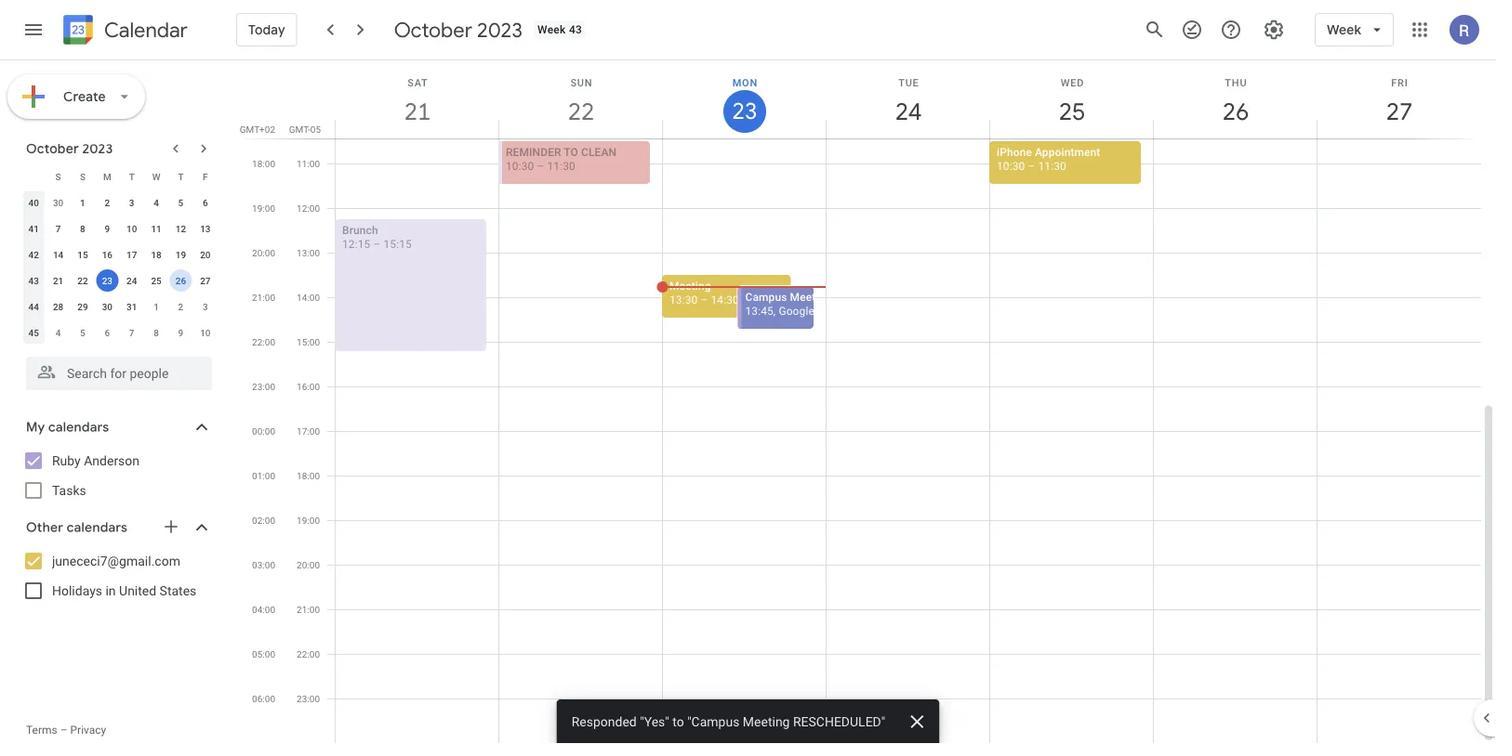 Task type: vqa. For each thing, say whether or not it's contained in the screenshot.
IPHONE APPOINTMENT 10:30 – 11:30
yes



Task type: locate. For each thing, give the bounding box(es) containing it.
week up 22 column header
[[537, 23, 566, 36]]

10 left 11
[[126, 223, 137, 234]]

– down iphone
[[1028, 159, 1035, 172]]

17
[[126, 249, 137, 260]]

0 vertical spatial 21:00
[[252, 292, 275, 303]]

2 down m
[[105, 197, 110, 208]]

1 t from the left
[[129, 171, 135, 182]]

5 right november 4 element
[[80, 327, 85, 338]]

22:00 left 15:00
[[252, 337, 275, 348]]

calendars up ruby
[[48, 419, 109, 436]]

meeting
[[669, 279, 711, 292], [790, 291, 831, 304], [743, 715, 790, 730]]

row group
[[21, 190, 218, 346]]

1 horizontal spatial 30
[[102, 301, 113, 312]]

calendars
[[48, 419, 109, 436], [67, 520, 127, 537]]

7 inside the november 7 element
[[129, 327, 134, 338]]

1 vertical spatial 30
[[102, 301, 113, 312]]

22:00
[[252, 337, 275, 348], [297, 649, 320, 660]]

01:00
[[252, 471, 275, 482]]

1 horizontal spatial 22:00
[[297, 649, 320, 660]]

21:00 right 04:00 in the left bottom of the page
[[297, 604, 320, 616]]

23 column header
[[662, 60, 827, 139]]

1 vertical spatial 21:00
[[297, 604, 320, 616]]

week
[[1327, 21, 1361, 38], [537, 23, 566, 36]]

1 vertical spatial 23:00
[[297, 694, 320, 705]]

23 cell
[[95, 268, 119, 294]]

1 horizontal spatial 23
[[731, 97, 756, 126]]

11:00
[[297, 158, 320, 169]]

6 right november 5 element
[[105, 327, 110, 338]]

privacy
[[70, 724, 106, 737]]

22:00 right 05:00
[[297, 649, 320, 660]]

26 down thu
[[1221, 96, 1248, 127]]

3 row from the top
[[21, 216, 218, 242]]

1 vertical spatial calendars
[[67, 520, 127, 537]]

28 element
[[47, 296, 69, 318]]

0 horizontal spatial 11:30
[[547, 159, 575, 172]]

october 2023 up sat
[[394, 17, 523, 43]]

meeting up the google
[[790, 291, 831, 304]]

anderson
[[84, 453, 140, 469]]

22 element
[[72, 270, 94, 292]]

calendar
[[104, 17, 188, 43]]

1 horizontal spatial 11:30
[[1038, 159, 1066, 172]]

4 row from the top
[[21, 242, 218, 268]]

my calendars
[[26, 419, 109, 436]]

9
[[105, 223, 110, 234], [178, 327, 183, 338]]

03:00
[[252, 560, 275, 571]]

0 vertical spatial 21
[[403, 96, 430, 127]]

–
[[537, 159, 544, 172], [1028, 159, 1035, 172], [373, 238, 381, 251], [701, 293, 708, 306], [60, 724, 67, 737]]

21:00
[[252, 292, 275, 303], [297, 604, 320, 616]]

0 horizontal spatial 30
[[53, 197, 63, 208]]

21
[[403, 96, 430, 127], [53, 275, 63, 286]]

14 element
[[47, 244, 69, 266]]

2 11:30 from the left
[[1038, 159, 1066, 172]]

30
[[53, 197, 63, 208], [102, 301, 113, 312]]

0 vertical spatial 24
[[894, 96, 921, 127]]

21 down sat
[[403, 96, 430, 127]]

27 inside row
[[200, 275, 211, 286]]

meeting inside meeting 13:30 – 14:30
[[669, 279, 711, 292]]

"yes"
[[640, 715, 669, 730]]

0 vertical spatial 5
[[178, 197, 183, 208]]

0 horizontal spatial 26
[[176, 275, 186, 286]]

27 down fri
[[1385, 96, 1412, 127]]

4 left november 5 element
[[56, 327, 61, 338]]

15:00
[[297, 337, 320, 348]]

20:00
[[252, 247, 275, 258], [297, 560, 320, 571]]

10:30 down iphone
[[997, 159, 1025, 172]]

1 horizontal spatial 27
[[1385, 96, 1412, 127]]

43 left 21 element
[[28, 275, 39, 286]]

0 vertical spatial 23:00
[[252, 381, 275, 392]]

2023
[[477, 17, 523, 43], [82, 140, 113, 157]]

2 row from the top
[[21, 190, 218, 216]]

1 horizontal spatial 20:00
[[297, 560, 320, 571]]

row
[[21, 164, 218, 190], [21, 190, 218, 216], [21, 216, 218, 242], [21, 242, 218, 268], [21, 268, 218, 294], [21, 294, 218, 320], [21, 320, 218, 346]]

6
[[203, 197, 208, 208], [105, 327, 110, 338]]

26
[[1221, 96, 1248, 127], [176, 275, 186, 286]]

2023 left week 43
[[477, 17, 523, 43]]

holidays
[[52, 583, 102, 599]]

1 horizontal spatial 26
[[1221, 96, 1248, 127]]

0 horizontal spatial 10:30
[[506, 159, 534, 172]]

0 vertical spatial 27
[[1385, 96, 1412, 127]]

20
[[200, 249, 211, 260]]

23:00 up 00:00
[[252, 381, 275, 392]]

1 vertical spatial 18:00
[[297, 471, 320, 482]]

27 inside column header
[[1385, 96, 1412, 127]]

0 horizontal spatial 24
[[126, 275, 137, 286]]

in
[[106, 583, 116, 599]]

21 link
[[396, 90, 439, 133]]

15 element
[[72, 244, 94, 266]]

s
[[55, 171, 61, 182], [80, 171, 86, 182]]

1 horizontal spatial 7
[[129, 327, 134, 338]]

5 row from the top
[[21, 268, 218, 294]]

grid
[[238, 60, 1496, 745]]

grid containing 21
[[238, 60, 1496, 745]]

0 horizontal spatial 23:00
[[252, 381, 275, 392]]

0 vertical spatial 2023
[[477, 17, 523, 43]]

week inside dropdown button
[[1327, 21, 1361, 38]]

meet
[[817, 305, 843, 318]]

05
[[310, 124, 321, 135]]

0 horizontal spatial s
[[55, 171, 61, 182]]

1 horizontal spatial 10:30
[[997, 159, 1025, 172]]

1 vertical spatial 23
[[102, 275, 113, 286]]

1 vertical spatial 19:00
[[297, 515, 320, 526]]

2 10:30 from the left
[[997, 159, 1025, 172]]

22 right 21 element
[[77, 275, 88, 286]]

1 vertical spatial october 2023
[[26, 140, 113, 157]]

23:00 right the 06:00
[[297, 694, 320, 705]]

0 vertical spatial 23
[[731, 97, 756, 126]]

0 horizontal spatial t
[[129, 171, 135, 182]]

t right w
[[178, 171, 184, 182]]

1 vertical spatial 10
[[200, 327, 211, 338]]

1 horizontal spatial 3
[[203, 301, 208, 312]]

1 vertical spatial october
[[26, 140, 79, 157]]

25
[[1058, 96, 1084, 127], [151, 275, 162, 286]]

44
[[28, 301, 39, 312]]

1 vertical spatial 20:00
[[297, 560, 320, 571]]

0 vertical spatial calendars
[[48, 419, 109, 436]]

november 8 element
[[145, 322, 167, 344]]

13 element
[[194, 218, 216, 240]]

1 10:30 from the left
[[506, 159, 534, 172]]

23 link
[[723, 90, 766, 133]]

– down reminder
[[537, 159, 544, 172]]

11:30 down to
[[547, 159, 575, 172]]

1 vertical spatial 8
[[154, 327, 159, 338]]

24 link
[[887, 90, 930, 133]]

31 element
[[121, 296, 143, 318]]

sat
[[407, 77, 428, 88]]

30 right 40
[[53, 197, 63, 208]]

1 vertical spatial 43
[[28, 275, 39, 286]]

7 right november 6 "element"
[[129, 327, 134, 338]]

20:00 left 13:00 on the left
[[252, 247, 275, 258]]

1 vertical spatial 5
[[80, 327, 85, 338]]

1 right the 31 element
[[154, 301, 159, 312]]

0 horizontal spatial 9
[[105, 223, 110, 234]]

30 for the september 30 element at the left of the page
[[53, 197, 63, 208]]

20 element
[[194, 244, 216, 266]]

october up the september 30 element at the left of the page
[[26, 140, 79, 157]]

– left 15:15
[[373, 238, 381, 251]]

1 vertical spatial 26
[[176, 275, 186, 286]]

10:30 inside iphone appointment 10:30 – 11:30
[[997, 159, 1025, 172]]

1 right the september 30 element at the left of the page
[[80, 197, 85, 208]]

10 for 10 element
[[126, 223, 137, 234]]

0 vertical spatial 25
[[1058, 96, 1084, 127]]

06:00
[[252, 694, 275, 705]]

25 column header
[[989, 60, 1154, 139]]

3 right november 2 element
[[203, 301, 208, 312]]

1 horizontal spatial s
[[80, 171, 86, 182]]

1 horizontal spatial 21:00
[[297, 604, 320, 616]]

0 vertical spatial 22:00
[[252, 337, 275, 348]]

30 element
[[96, 296, 118, 318]]

1 horizontal spatial october
[[394, 17, 472, 43]]

8
[[80, 223, 85, 234], [154, 327, 159, 338]]

1 vertical spatial 6
[[105, 327, 110, 338]]

0 horizontal spatial 43
[[28, 275, 39, 286]]

10:30 down reminder
[[506, 159, 534, 172]]

0 horizontal spatial 1
[[80, 197, 85, 208]]

to
[[564, 146, 578, 159]]

0 horizontal spatial october 2023
[[26, 140, 113, 157]]

0 horizontal spatial 22
[[77, 275, 88, 286]]

1 row from the top
[[21, 164, 218, 190]]

s left m
[[80, 171, 86, 182]]

t
[[129, 171, 135, 182], [178, 171, 184, 182]]

1 vertical spatial 22:00
[[297, 649, 320, 660]]

04:00
[[252, 604, 275, 616]]

1 vertical spatial 9
[[178, 327, 183, 338]]

settings menu image
[[1263, 19, 1285, 41]]

30 right 29 element
[[102, 301, 113, 312]]

9 left november 10 element
[[178, 327, 183, 338]]

6 down the f
[[203, 197, 208, 208]]

41
[[28, 223, 39, 234]]

ruby
[[52, 453, 81, 469]]

2023 up m
[[82, 140, 113, 157]]

23 down mon
[[731, 97, 756, 126]]

26 cell
[[169, 268, 193, 294]]

november 7 element
[[121, 322, 143, 344]]

18:00 down 17:00
[[297, 471, 320, 482]]

10:30 inside reminder to clean 10:30 – 11:30
[[506, 159, 534, 172]]

brunch
[[342, 224, 378, 237]]

0 horizontal spatial 27
[[200, 275, 211, 286]]

calendars for my calendars
[[48, 419, 109, 436]]

november 5 element
[[72, 322, 94, 344]]

22 link
[[560, 90, 603, 133]]

sun 22
[[567, 77, 593, 127]]

calendar heading
[[100, 17, 188, 43]]

4
[[154, 197, 159, 208], [56, 327, 61, 338]]

5
[[178, 197, 183, 208], [80, 327, 85, 338]]

october 2023 up m
[[26, 140, 113, 157]]

12 element
[[170, 218, 192, 240]]

0 horizontal spatial 7
[[56, 223, 61, 234]]

10 right november 9 element
[[200, 327, 211, 338]]

0 vertical spatial 2
[[105, 197, 110, 208]]

week right settings menu image
[[1327, 21, 1361, 38]]

1 vertical spatial 7
[[129, 327, 134, 338]]

20:00 right 03:00
[[297, 560, 320, 571]]

1 horizontal spatial t
[[178, 171, 184, 182]]

11:30 down appointment
[[1038, 159, 1066, 172]]

6 inside "element"
[[105, 327, 110, 338]]

21 left 22 element
[[53, 275, 63, 286]]

0 horizontal spatial october
[[26, 140, 79, 157]]

13:00
[[297, 247, 320, 258]]

fri
[[1391, 77, 1408, 88]]

8 left november 9 element
[[154, 327, 159, 338]]

1 horizontal spatial 1
[[154, 301, 159, 312]]

23:00
[[252, 381, 275, 392], [297, 694, 320, 705]]

1 horizontal spatial 21
[[403, 96, 430, 127]]

week for week 43
[[537, 23, 566, 36]]

42
[[28, 249, 39, 260]]

0 horizontal spatial 21
[[53, 275, 63, 286]]

s up the september 30 element at the left of the page
[[55, 171, 61, 182]]

1 vertical spatial 2
[[178, 301, 183, 312]]

26 right 25 element on the left top
[[176, 275, 186, 286]]

25 down wed
[[1058, 96, 1084, 127]]

19:00 right 02:00
[[297, 515, 320, 526]]

0 vertical spatial 9
[[105, 223, 110, 234]]

0 horizontal spatial 6
[[105, 327, 110, 338]]

meeting up 13:30
[[669, 279, 711, 292]]

1 horizontal spatial 24
[[894, 96, 921, 127]]

22 inside column header
[[567, 96, 593, 127]]

23 right 22 element
[[102, 275, 113, 286]]

calendars for other calendars
[[67, 520, 127, 537]]

t left w
[[129, 171, 135, 182]]

43
[[569, 23, 582, 36], [28, 275, 39, 286]]

2
[[105, 197, 110, 208], [178, 301, 183, 312]]

21 inside "column header"
[[403, 96, 430, 127]]

0 vertical spatial 6
[[203, 197, 208, 208]]

rescheduled
[[834, 291, 911, 304]]

None search field
[[0, 350, 231, 391]]

43 up 'sun'
[[569, 23, 582, 36]]

6 row from the top
[[21, 294, 218, 320]]

7 right the 41
[[56, 223, 61, 234]]

1
[[80, 197, 85, 208], [154, 301, 159, 312]]

19:00 left the 12:00
[[252, 203, 275, 214]]

mon
[[732, 77, 758, 88]]

row containing 42
[[21, 242, 218, 268]]

29 element
[[72, 296, 94, 318]]

calendars up junececi7@gmail.com
[[67, 520, 127, 537]]

– left 14:30
[[701, 293, 708, 306]]

other calendars list
[[4, 547, 231, 606]]

7 row from the top
[[21, 320, 218, 346]]

24 down tue
[[894, 96, 921, 127]]

0 vertical spatial 8
[[80, 223, 85, 234]]

october up sat
[[394, 17, 472, 43]]

november 4 element
[[47, 322, 69, 344]]

my
[[26, 419, 45, 436]]

0 vertical spatial 30
[[53, 197, 63, 208]]

0 vertical spatial 26
[[1221, 96, 1248, 127]]

0 vertical spatial 10
[[126, 223, 137, 234]]

states
[[160, 583, 196, 599]]

24 right 23, today element
[[126, 275, 137, 286]]

18:00 down gmt+02
[[252, 158, 275, 169]]

0 horizontal spatial 10
[[126, 223, 137, 234]]

meeting inside the campus meeting rescheduled 13:45 , google meet
[[790, 291, 831, 304]]

22 down 'sun'
[[567, 96, 593, 127]]

1 vertical spatial 2023
[[82, 140, 113, 157]]

0 vertical spatial 22
[[567, 96, 593, 127]]

0 horizontal spatial 25
[[151, 275, 162, 286]]

0 vertical spatial 3
[[129, 197, 134, 208]]

1 horizontal spatial 18:00
[[297, 471, 320, 482]]

1 vertical spatial 27
[[200, 275, 211, 286]]

4 up 11 element
[[154, 197, 159, 208]]

8 up 15 element
[[80, 223, 85, 234]]

5 up "12" element
[[178, 197, 183, 208]]

create
[[63, 88, 106, 105]]

1 horizontal spatial october 2023
[[394, 17, 523, 43]]

19:00
[[252, 203, 275, 214], [297, 515, 320, 526]]

3 up 10 element
[[129, 197, 134, 208]]

1 horizontal spatial week
[[1327, 21, 1361, 38]]

19 element
[[170, 244, 192, 266]]

2 left november 3 element
[[178, 301, 183, 312]]

45
[[28, 327, 39, 338]]

1 horizontal spatial 5
[[178, 197, 183, 208]]

21:00 left 14:00
[[252, 292, 275, 303]]

11 element
[[145, 218, 167, 240]]

25 right 24 "element"
[[151, 275, 162, 286]]

31
[[126, 301, 137, 312]]

23 inside mon 23
[[731, 97, 756, 126]]

1 vertical spatial 25
[[151, 275, 162, 286]]

9 left 10 element
[[105, 223, 110, 234]]

22
[[567, 96, 593, 127], [77, 275, 88, 286]]

1 horizontal spatial 10
[[200, 327, 211, 338]]

meeting right "campus
[[743, 715, 790, 730]]

iphone
[[997, 146, 1032, 159]]

row group containing 40
[[21, 190, 218, 346]]

1 11:30 from the left
[[547, 159, 575, 172]]

21 element
[[47, 270, 69, 292]]

13
[[200, 223, 211, 234]]

1 horizontal spatial 25
[[1058, 96, 1084, 127]]

1 vertical spatial 21
[[53, 275, 63, 286]]

30 for 30 element
[[102, 301, 113, 312]]

november 2 element
[[170, 296, 192, 318]]

27 right 26 cell in the top left of the page
[[200, 275, 211, 286]]

16 element
[[96, 244, 118, 266]]



Task type: describe. For each thing, give the bounding box(es) containing it.
fri 27
[[1385, 77, 1412, 127]]

10 element
[[121, 218, 143, 240]]

other
[[26, 520, 63, 537]]

13:45
[[745, 305, 774, 318]]

25 inside wed 25
[[1058, 96, 1084, 127]]

19
[[176, 249, 186, 260]]

my calendars button
[[4, 413, 231, 443]]

"campus
[[687, 715, 740, 730]]

reminder to clean 10:30 – 11:30
[[506, 146, 617, 172]]

– inside reminder to clean 10:30 – 11:30
[[537, 159, 544, 172]]

16:00
[[297, 381, 320, 392]]

21 inside october 2023 grid
[[53, 275, 63, 286]]

ruby anderson
[[52, 453, 140, 469]]

sat 21
[[403, 77, 430, 127]]

1 horizontal spatial 6
[[203, 197, 208, 208]]

14:30
[[711, 293, 739, 306]]

october 2023 grid
[[18, 164, 218, 346]]

row containing 44
[[21, 294, 218, 320]]

create button
[[7, 74, 145, 119]]

– inside meeting 13:30 – 14:30
[[701, 293, 708, 306]]

29
[[77, 301, 88, 312]]

row containing 43
[[21, 268, 218, 294]]

17:00
[[297, 426, 320, 437]]

calendar element
[[60, 11, 188, 52]]

26 column header
[[1153, 60, 1318, 139]]

row containing 40
[[21, 190, 218, 216]]

1 horizontal spatial 23:00
[[297, 694, 320, 705]]

thu 26
[[1221, 77, 1248, 127]]

0 vertical spatial 1
[[80, 197, 85, 208]]

november 3 element
[[194, 296, 216, 318]]

11:30 inside reminder to clean 10:30 – 11:30
[[547, 159, 575, 172]]

0 horizontal spatial 20:00
[[252, 247, 275, 258]]

1 s from the left
[[55, 171, 61, 182]]

– inside iphone appointment 10:30 – 11:30
[[1028, 159, 1035, 172]]

23 inside cell
[[102, 275, 113, 286]]

18 element
[[145, 244, 167, 266]]

my calendars list
[[4, 446, 231, 506]]

1 horizontal spatial 2023
[[477, 17, 523, 43]]

1 vertical spatial 1
[[154, 301, 159, 312]]

week for week
[[1327, 21, 1361, 38]]

terms
[[26, 724, 57, 737]]

week 43
[[537, 23, 582, 36]]

united
[[119, 583, 156, 599]]

clean
[[581, 146, 617, 159]]

row containing s
[[21, 164, 218, 190]]

0 vertical spatial 4
[[154, 197, 159, 208]]

wed
[[1061, 77, 1084, 88]]

28
[[53, 301, 63, 312]]

m
[[103, 171, 111, 182]]

junececi7@gmail.com
[[52, 554, 180, 569]]

0 vertical spatial 7
[[56, 223, 61, 234]]

12:00
[[297, 203, 320, 214]]

main drawer image
[[22, 19, 45, 41]]

22 column header
[[498, 60, 663, 139]]

0 horizontal spatial 8
[[80, 223, 85, 234]]

15
[[77, 249, 88, 260]]

43 inside october 2023 grid
[[28, 275, 39, 286]]

14
[[53, 249, 63, 260]]

tue 24
[[894, 77, 921, 127]]

row group inside october 2023 grid
[[21, 190, 218, 346]]

september 30 element
[[47, 192, 69, 214]]

holidays in united states
[[52, 583, 196, 599]]

2 t from the left
[[178, 171, 184, 182]]

0 horizontal spatial 2023
[[82, 140, 113, 157]]

tasks
[[52, 483, 86, 498]]

0 vertical spatial october
[[394, 17, 472, 43]]

12:15
[[342, 238, 370, 251]]

to
[[672, 715, 684, 730]]

0 horizontal spatial 5
[[80, 327, 85, 338]]

november 9 element
[[170, 322, 192, 344]]

november 1 element
[[145, 296, 167, 318]]

25 inside october 2023 grid
[[151, 275, 162, 286]]

reminder
[[506, 146, 561, 159]]

– right terms link
[[60, 724, 67, 737]]

campus meeting rescheduled 13:45 , google meet
[[745, 291, 911, 318]]

november 10 element
[[194, 322, 216, 344]]

sun
[[570, 77, 593, 88]]

11
[[151, 223, 162, 234]]

thu
[[1225, 77, 1247, 88]]

november 6 element
[[96, 322, 118, 344]]

16
[[102, 249, 113, 260]]

– inside 'brunch 12:15 – 15:15'
[[373, 238, 381, 251]]

0 horizontal spatial 19:00
[[252, 203, 275, 214]]

Search for people text field
[[37, 357, 201, 391]]

campus
[[745, 291, 787, 304]]

26 inside column header
[[1221, 96, 1248, 127]]

13:30
[[669, 293, 698, 306]]

appointment
[[1035, 146, 1100, 159]]

gmt-
[[289, 124, 310, 135]]

1 vertical spatial 4
[[56, 327, 61, 338]]

w
[[152, 171, 160, 182]]

today button
[[236, 7, 297, 52]]

0 horizontal spatial 2
[[105, 197, 110, 208]]

18
[[151, 249, 162, 260]]

gmt+02
[[240, 124, 275, 135]]

2 s from the left
[[80, 171, 86, 182]]

,
[[774, 305, 776, 318]]

row containing 41
[[21, 216, 218, 242]]

brunch 12:15 – 15:15
[[342, 224, 412, 251]]

25 element
[[145, 270, 167, 292]]

14:00
[[297, 292, 320, 303]]

12
[[176, 223, 186, 234]]

terms – privacy
[[26, 724, 106, 737]]

privacy link
[[70, 724, 106, 737]]

11:30 inside iphone appointment 10:30 – 11:30
[[1038, 159, 1066, 172]]

05:00
[[252, 649, 275, 660]]

26 element
[[170, 270, 192, 292]]

24 element
[[121, 270, 143, 292]]

row containing 45
[[21, 320, 218, 346]]

23, today element
[[96, 270, 118, 292]]

iphone appointment 10:30 – 11:30
[[997, 146, 1100, 172]]

24 column header
[[826, 60, 990, 139]]

26 inside cell
[[176, 275, 186, 286]]

27 column header
[[1317, 60, 1481, 139]]

8 inside the november 8 element
[[154, 327, 159, 338]]

1 vertical spatial 3
[[203, 301, 208, 312]]

rescheduled"
[[793, 715, 885, 730]]

0 vertical spatial october 2023
[[394, 17, 523, 43]]

add other calendars image
[[162, 518, 180, 537]]

0 horizontal spatial 22:00
[[252, 337, 275, 348]]

26 link
[[1214, 90, 1257, 133]]

02:00
[[252, 515, 275, 526]]

15:15
[[384, 238, 412, 251]]

27 element
[[194, 270, 216, 292]]

tue
[[898, 77, 919, 88]]

1 horizontal spatial 43
[[569, 23, 582, 36]]

gmt-05
[[289, 124, 321, 135]]

other calendars
[[26, 520, 127, 537]]

terms link
[[26, 724, 57, 737]]

meeting 13:30 – 14:30
[[669, 279, 739, 306]]

24 inside "element"
[[126, 275, 137, 286]]

responded
[[572, 715, 637, 730]]

week button
[[1315, 7, 1394, 52]]

24 inside "column header"
[[894, 96, 921, 127]]

10 for november 10 element
[[200, 327, 211, 338]]

27 link
[[1378, 90, 1421, 133]]

mon 23
[[731, 77, 758, 126]]

today
[[248, 21, 285, 38]]

wed 25
[[1058, 77, 1084, 127]]

22 inside october 2023 grid
[[77, 275, 88, 286]]

21 column header
[[335, 60, 499, 139]]

1 horizontal spatial 9
[[178, 327, 183, 338]]

other calendars button
[[4, 513, 231, 543]]

17 element
[[121, 244, 143, 266]]

f
[[203, 171, 208, 182]]

0 horizontal spatial 18:00
[[252, 158, 275, 169]]



